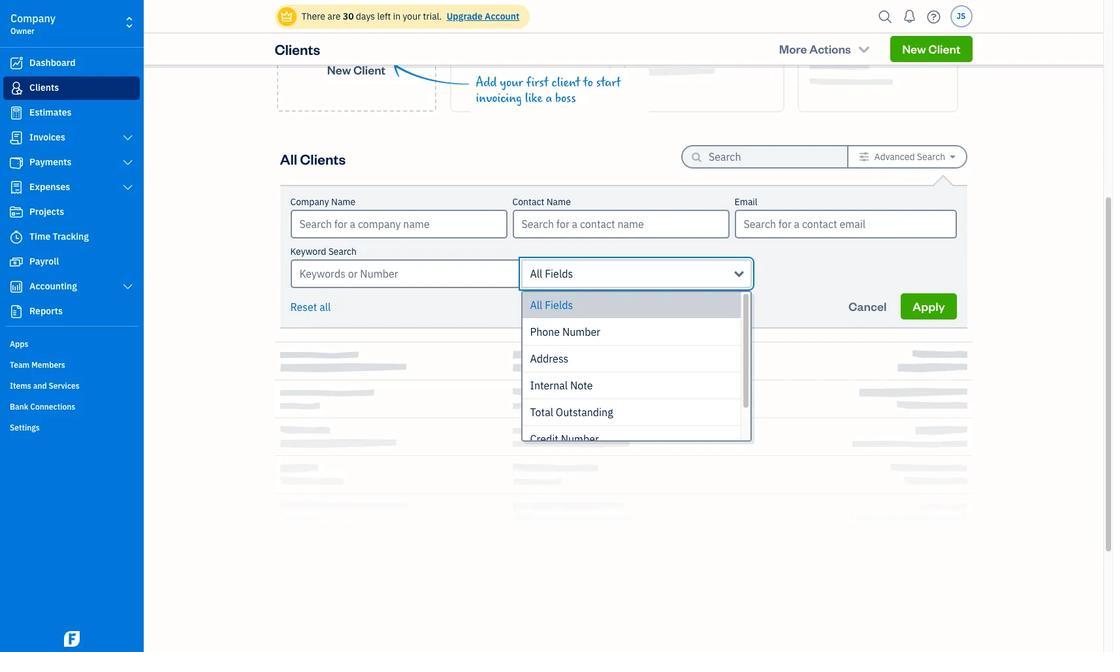 Task type: locate. For each thing, give the bounding box(es) containing it.
0 horizontal spatial search
[[328, 246, 357, 257]]

chevron large down image down payments link
[[122, 182, 134, 193]]

expenses link
[[3, 176, 140, 199]]

clients up company name
[[300, 149, 346, 168]]

note
[[570, 379, 593, 392]]

clients up estimates
[[29, 82, 59, 93]]

timer image
[[8, 231, 24, 244]]

payroll link
[[3, 250, 140, 274]]

your up invoicing
[[500, 75, 523, 90]]

1 horizontal spatial search
[[917, 151, 946, 163]]

js
[[957, 11, 966, 21]]

clients inside "main" element
[[29, 82, 59, 93]]

apps link
[[3, 334, 140, 353]]

chevron large down image for invoices
[[122, 133, 134, 143]]

your right in
[[403, 10, 421, 22]]

3 chevron large down image from the top
[[122, 182, 134, 193]]

new client
[[902, 41, 961, 56], [327, 62, 386, 77]]

reset all button
[[290, 299, 331, 315]]

0 vertical spatial search
[[917, 151, 946, 163]]

chevron large down image down 'estimates' link
[[122, 133, 134, 143]]

0 vertical spatial all
[[280, 149, 297, 168]]

cancel button
[[837, 293, 899, 320]]

address
[[530, 352, 569, 365]]

internal note option
[[522, 372, 741, 399]]

Search for a contact email text field
[[736, 211, 956, 237]]

cancel
[[849, 299, 887, 314]]

0 horizontal spatial your
[[403, 10, 421, 22]]

advanced search button
[[849, 146, 966, 167]]

clients down crown image
[[275, 40, 320, 58]]

company down all clients
[[290, 196, 329, 208]]

client
[[929, 41, 961, 56], [353, 62, 386, 77]]

1 horizontal spatial client
[[929, 41, 961, 56]]

0 horizontal spatial client
[[353, 62, 386, 77]]

name down all clients
[[331, 196, 356, 208]]

client down "go to help" image
[[929, 41, 961, 56]]

1 vertical spatial all fields
[[530, 299, 573, 312]]

1 vertical spatial fields
[[545, 299, 573, 312]]

new down notifications icon
[[902, 41, 926, 56]]

number down outstanding
[[561, 433, 599, 446]]

2 name from the left
[[547, 196, 571, 208]]

phone number option
[[522, 319, 741, 346]]

there are 30 days left in your trial. upgrade account
[[302, 10, 520, 22]]

are
[[327, 10, 341, 22]]

company up owner at the top left of the page
[[10, 12, 55, 25]]

2 all fields from the top
[[530, 299, 573, 312]]

number for credit number
[[561, 433, 599, 446]]

main element
[[0, 0, 176, 652]]

2 chevron large down image from the top
[[122, 157, 134, 168]]

number inside option
[[563, 325, 601, 338]]

Search for a contact name text field
[[514, 211, 728, 237]]

client image
[[8, 82, 24, 95]]

number right the phone
[[563, 325, 601, 338]]

1 vertical spatial new client
[[327, 62, 386, 77]]

company inside "main" element
[[10, 12, 55, 25]]

list box
[[522, 292, 750, 453]]

1 vertical spatial company
[[290, 196, 329, 208]]

30
[[343, 10, 354, 22]]

your
[[403, 10, 421, 22], [500, 75, 523, 90]]

company owner
[[10, 12, 55, 36]]

go to help image
[[924, 7, 945, 26]]

number inside option
[[561, 433, 599, 446]]

1 all fields from the top
[[530, 267, 573, 280]]

0 vertical spatial chevron large down image
[[122, 133, 134, 143]]

1 vertical spatial chevron large down image
[[122, 157, 134, 168]]

accounting
[[29, 280, 77, 292]]

1 vertical spatial your
[[500, 75, 523, 90]]

1 vertical spatial number
[[561, 433, 599, 446]]

reports
[[29, 305, 63, 317]]

0 vertical spatial new client
[[902, 41, 961, 56]]

company
[[10, 12, 55, 25], [290, 196, 329, 208]]

new down the 'are'
[[327, 62, 351, 77]]

0 vertical spatial clients
[[275, 40, 320, 58]]

1 chevron large down image from the top
[[122, 133, 134, 143]]

time tracking
[[29, 231, 89, 242]]

name for company name
[[331, 196, 356, 208]]

1 fields from the top
[[545, 267, 573, 280]]

bank connections
[[10, 402, 75, 412]]

new client down "go to help" image
[[902, 41, 961, 56]]

1 vertical spatial clients
[[29, 82, 59, 93]]

team
[[10, 360, 30, 370]]

0 vertical spatial all fields
[[530, 267, 573, 280]]

1 horizontal spatial new
[[902, 41, 926, 56]]

1 vertical spatial client
[[353, 62, 386, 77]]

add
[[476, 75, 497, 90]]

payments link
[[3, 151, 140, 174]]

all fields
[[530, 267, 573, 280], [530, 299, 573, 312]]

dashboard image
[[8, 57, 24, 70]]

all inside field
[[530, 267, 543, 280]]

name right contact
[[547, 196, 571, 208]]

start
[[596, 75, 621, 90]]

fields
[[545, 267, 573, 280], [545, 299, 573, 312]]

new
[[902, 41, 926, 56], [327, 62, 351, 77]]

clients link
[[3, 76, 140, 100]]

number for phone number
[[563, 325, 601, 338]]

payment image
[[8, 156, 24, 169]]

internal
[[530, 379, 568, 392]]

invoicing
[[476, 91, 522, 106]]

upgrade account link
[[444, 10, 520, 22]]

projects
[[29, 206, 64, 218]]

chevron large down image inside invoices link
[[122, 133, 134, 143]]

1 horizontal spatial new client
[[902, 41, 961, 56]]

owner
[[10, 26, 35, 36]]

credit number option
[[522, 426, 741, 453]]

2 vertical spatial chevron large down image
[[122, 182, 134, 193]]

days
[[356, 10, 375, 22]]

chevrondown image
[[857, 42, 872, 56]]

time
[[29, 231, 50, 242]]

1 horizontal spatial company
[[290, 196, 329, 208]]

0 horizontal spatial company
[[10, 12, 55, 25]]

1 vertical spatial all
[[530, 267, 543, 280]]

there
[[302, 10, 325, 22]]

1 vertical spatial new
[[327, 62, 351, 77]]

reset all
[[290, 301, 331, 314]]

chevron large down image up expenses link
[[122, 157, 134, 168]]

2 fields from the top
[[545, 299, 573, 312]]

left
[[377, 10, 391, 22]]

chevron large down image inside expenses link
[[122, 182, 134, 193]]

0 vertical spatial company
[[10, 12, 55, 25]]

new client down 30
[[327, 62, 386, 77]]

2 vertical spatial clients
[[300, 149, 346, 168]]

number
[[563, 325, 601, 338], [561, 433, 599, 446]]

Keywords or Number text field
[[290, 259, 521, 288]]

0 vertical spatial number
[[563, 325, 601, 338]]

all inside "all fields" option
[[530, 299, 543, 312]]

bank
[[10, 402, 28, 412]]

1 vertical spatial search
[[328, 246, 357, 257]]

1 horizontal spatial name
[[547, 196, 571, 208]]

Search for a company name text field
[[292, 211, 506, 237]]

all for list box containing all fields
[[530, 299, 543, 312]]

advanced
[[875, 151, 915, 163]]

search inside dropdown button
[[917, 151, 946, 163]]

Search text field
[[709, 146, 827, 167]]

connections
[[30, 402, 75, 412]]

0 horizontal spatial new
[[327, 62, 351, 77]]

1 horizontal spatial your
[[500, 75, 523, 90]]

search
[[917, 151, 946, 163], [328, 246, 357, 257]]

0 vertical spatial fields
[[545, 267, 573, 280]]

all
[[280, 149, 297, 168], [530, 267, 543, 280], [530, 299, 543, 312]]

settings image
[[859, 152, 870, 162]]

2 vertical spatial all
[[530, 299, 543, 312]]

1 name from the left
[[331, 196, 356, 208]]

new client link
[[277, 4, 436, 112], [891, 36, 973, 62]]

boss
[[555, 91, 576, 106]]

0 horizontal spatial new client link
[[277, 4, 436, 112]]

internal note
[[530, 379, 593, 392]]

search for keyword search
[[328, 246, 357, 257]]

chevron large down image
[[122, 133, 134, 143], [122, 157, 134, 168], [122, 182, 134, 193]]

clients
[[275, 40, 320, 58], [29, 82, 59, 93], [300, 149, 346, 168]]

a
[[546, 91, 552, 106]]

first
[[526, 75, 549, 90]]

0 horizontal spatial name
[[331, 196, 356, 208]]

client down days
[[353, 62, 386, 77]]

phone number
[[530, 325, 601, 338]]

search left caretdown image
[[917, 151, 946, 163]]

services
[[49, 381, 80, 391]]

search right keyword
[[328, 246, 357, 257]]

contact
[[513, 196, 545, 208]]

name
[[331, 196, 356, 208], [547, 196, 571, 208]]



Task type: vqa. For each thing, say whether or not it's contained in the screenshot.
right your
yes



Task type: describe. For each thing, give the bounding box(es) containing it.
all fields inside option
[[530, 299, 573, 312]]

client
[[552, 75, 580, 90]]

payroll
[[29, 255, 59, 267]]

0 vertical spatial client
[[929, 41, 961, 56]]

chevron large down image for payments
[[122, 157, 134, 168]]

members
[[31, 360, 65, 370]]

your inside add your first client to start invoicing like a boss
[[500, 75, 523, 90]]

all fields option
[[522, 292, 741, 319]]

dashboard link
[[3, 52, 140, 75]]

company for name
[[290, 196, 329, 208]]

fields inside field
[[545, 267, 573, 280]]

apps
[[10, 339, 28, 349]]

contact name
[[513, 196, 571, 208]]

all fields inside field
[[530, 267, 573, 280]]

advanced search
[[875, 151, 946, 163]]

chart image
[[8, 280, 24, 293]]

chevron large down image
[[122, 282, 134, 292]]

notifications image
[[899, 3, 920, 29]]

total outstanding
[[530, 406, 613, 419]]

settings link
[[3, 418, 140, 437]]

phone
[[530, 325, 560, 338]]

0 horizontal spatial new client
[[327, 62, 386, 77]]

and
[[33, 381, 47, 391]]

caretdown image
[[950, 152, 956, 162]]

accounting link
[[3, 275, 140, 299]]

credit number
[[530, 433, 599, 446]]

1 horizontal spatial new client link
[[891, 36, 973, 62]]

trial.
[[423, 10, 442, 22]]

dashboard
[[29, 57, 76, 69]]

more
[[779, 41, 807, 56]]

all for the all fields field
[[530, 267, 543, 280]]

items
[[10, 381, 31, 391]]

report image
[[8, 305, 24, 318]]

money image
[[8, 255, 24, 269]]

address option
[[522, 346, 741, 372]]

payments
[[29, 156, 72, 168]]

time tracking link
[[3, 225, 140, 249]]

0 vertical spatial new
[[902, 41, 926, 56]]

expenses
[[29, 181, 70, 193]]

items and services link
[[3, 376, 140, 395]]

total outstanding option
[[522, 399, 741, 426]]

freshbooks image
[[61, 631, 82, 647]]

reports link
[[3, 300, 140, 323]]

outstanding
[[556, 406, 613, 419]]

more actions
[[779, 41, 851, 56]]

total
[[530, 406, 554, 419]]

estimate image
[[8, 107, 24, 120]]

search for advanced search
[[917, 151, 946, 163]]

invoices
[[29, 131, 65, 143]]

list box containing all fields
[[522, 292, 750, 453]]

apply button
[[901, 293, 957, 320]]

team members link
[[3, 355, 140, 374]]

settings
[[10, 423, 40, 433]]

name for contact name
[[547, 196, 571, 208]]

upgrade
[[447, 10, 483, 22]]

all clients
[[280, 149, 346, 168]]

credit
[[530, 433, 559, 446]]

reset
[[290, 301, 317, 314]]

js button
[[950, 5, 973, 27]]

fields inside option
[[545, 299, 573, 312]]

company for owner
[[10, 12, 55, 25]]

All Fields field
[[521, 259, 752, 288]]

bank connections link
[[3, 397, 140, 416]]

search image
[[875, 7, 896, 26]]

company name
[[290, 196, 356, 208]]

in
[[393, 10, 401, 22]]

add your first client to start invoicing like a boss
[[476, 75, 621, 106]]

items and services
[[10, 381, 80, 391]]

apply
[[913, 299, 945, 314]]

projects link
[[3, 201, 140, 224]]

actions
[[810, 41, 851, 56]]

crown image
[[280, 9, 294, 23]]

tracking
[[53, 231, 89, 242]]

like
[[525, 91, 543, 106]]

keyword
[[290, 246, 326, 257]]

more actions button
[[768, 36, 883, 62]]

expense image
[[8, 181, 24, 194]]

invoice image
[[8, 131, 24, 144]]

chevron large down image for expenses
[[122, 182, 134, 193]]

to
[[583, 75, 593, 90]]

account
[[485, 10, 520, 22]]

keyword search
[[290, 246, 357, 257]]

0 vertical spatial your
[[403, 10, 421, 22]]

project image
[[8, 206, 24, 219]]

estimates
[[29, 107, 72, 118]]

email
[[735, 196, 758, 208]]

estimates link
[[3, 101, 140, 125]]

invoices link
[[3, 126, 140, 150]]

all
[[320, 301, 331, 314]]

team members
[[10, 360, 65, 370]]



